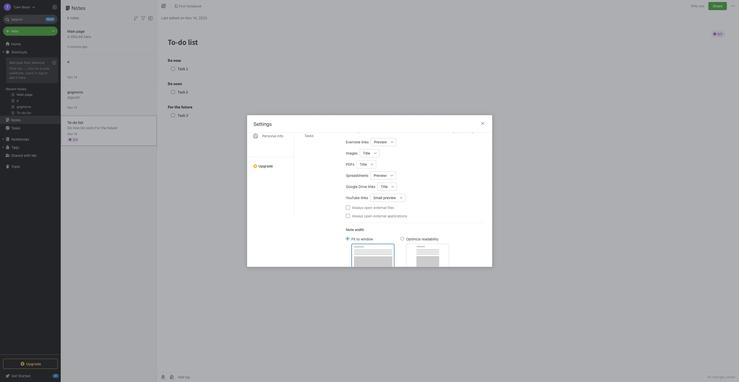 Task type: describe. For each thing, give the bounding box(es) containing it.
title button for images
[[360, 149, 372, 157]]

expand tags image
[[1, 145, 5, 149]]

tasks button
[[0, 124, 61, 132]]

small
[[374, 196, 383, 200]]

3 nov 14 from the top
[[67, 132, 77, 136]]

links down drive
[[361, 196, 368, 200]]

4 notes
[[67, 16, 79, 20]]

all
[[708, 375, 712, 379]]

shared with me link
[[0, 151, 61, 159]]

home
[[11, 42, 21, 46]]

options?
[[456, 129, 470, 133]]

on inside the 'note window' element
[[181, 16, 185, 20]]

and
[[408, 129, 413, 133]]

always for always open external files
[[352, 205, 364, 210]]

choose your default views for new links and attachments.
[[346, 129, 434, 133]]

links right drive
[[368, 184, 376, 189]]

2 nov 14 from the top
[[67, 106, 77, 109]]

page
[[76, 29, 85, 33]]

spreadsheets
[[346, 173, 369, 178]]

1 vertical spatial upgrade button
[[3, 359, 58, 369]]

title for images
[[363, 151, 370, 155]]

1 14 from the top
[[74, 75, 77, 79]]

5 minutes ago
[[67, 45, 88, 49]]

preview for evernote links
[[374, 140, 387, 144]]

shortcuts button
[[0, 48, 61, 56]]

always open external files
[[352, 205, 395, 210]]

personal info
[[262, 134, 283, 138]]

list
[[78, 120, 83, 125]]

Always open external applications checkbox
[[346, 214, 350, 218]]

Optimize readability radio
[[401, 237, 404, 240]]

a
[[40, 66, 42, 70]]

sfgnsfd
[[67, 95, 80, 99]]

2 vertical spatial notes
[[11, 118, 21, 122]]

or
[[35, 71, 38, 75]]

external for applications
[[374, 214, 387, 218]]

note list element
[[61, 0, 157, 382]]

0/3
[[73, 138, 78, 141]]

personal
[[262, 134, 276, 138]]

only you
[[692, 4, 705, 8]]

last
[[161, 16, 168, 20]]

5
[[67, 45, 69, 49]]

2 do from the left
[[81, 126, 85, 130]]

Choose default view option for YouTube links field
[[370, 194, 406, 202]]

2 14 from the top
[[74, 106, 77, 109]]

choose
[[346, 129, 358, 133]]

upgrade button inside tab list
[[247, 157, 294, 170]]

your for default
[[359, 129, 366, 133]]

here
[[84, 34, 91, 39]]

settings image
[[52, 4, 58, 10]]

upgrade for upgrade popup button inside tab list
[[259, 164, 273, 168]]

expand notebooks image
[[1, 137, 5, 141]]

optimize
[[406, 237, 421, 241]]

pdfs
[[346, 162, 355, 166]]

main page
[[67, 29, 85, 33]]

you
[[700, 4, 705, 8]]

Fit to window radio
[[346, 237, 350, 240]]

for
[[388, 129, 392, 133]]

0 horizontal spatial the
[[18, 66, 23, 70]]

tasks tab
[[301, 131, 338, 140]]

nov inside the 'note window' element
[[186, 16, 192, 20]]

always for always open external applications
[[352, 214, 364, 218]]

Choose default view option for Google Drive links field
[[378, 183, 397, 191]]

2023
[[199, 16, 207, 20]]

preview
[[384, 196, 396, 200]]

default
[[366, 129, 377, 133]]

trash link
[[0, 162, 61, 170]]

title for google drive links
[[381, 184, 388, 189]]

tag
[[39, 71, 44, 75]]

small preview button
[[370, 194, 398, 202]]

bit
[[79, 34, 83, 39]]

ago
[[82, 45, 88, 49]]

share button
[[709, 2, 728, 10]]

stack
[[25, 71, 34, 75]]

Choose default view option for Images field
[[360, 149, 380, 157]]

shared with me
[[11, 153, 37, 157]]

add a reminder image
[[160, 374, 166, 380]]

first
[[24, 61, 30, 65]]

youtube
[[346, 196, 360, 200]]

evernote
[[346, 140, 361, 144]]

info
[[277, 134, 283, 138]]

my
[[451, 129, 455, 133]]

a
[[67, 34, 70, 39]]

preview for spreadsheets
[[374, 173, 387, 178]]

add tag image
[[169, 374, 175, 380]]

note
[[346, 227, 354, 232]]

me
[[31, 153, 37, 157]]

tags button
[[0, 143, 61, 151]]

what are my options?
[[435, 129, 470, 133]]

first
[[179, 4, 186, 8]]

all changes saved
[[708, 375, 736, 379]]

tags
[[11, 145, 19, 149]]

drive
[[359, 184, 367, 189]]

...
[[23, 66, 27, 70]]

title button for google drive links
[[378, 183, 389, 191]]

to inside icon on a note, notebook, stack or tag to add it here.
[[45, 71, 48, 75]]

images
[[346, 151, 358, 155]]

icon
[[28, 66, 34, 70]]

trash
[[11, 164, 20, 169]]

recent
[[6, 87, 17, 91]]

icon on a note, notebook, stack or tag to add it here.
[[9, 66, 50, 79]]

shared
[[11, 153, 23, 157]]

add
[[9, 61, 15, 65]]

Choose default view option for Spreadsheets field
[[371, 171, 396, 179]]

evernote links
[[346, 140, 369, 144]]

tasks inside button
[[11, 126, 20, 130]]

readability
[[422, 237, 439, 241]]

first notebook
[[179, 4, 202, 8]]

it
[[16, 75, 18, 79]]



Task type: locate. For each thing, give the bounding box(es) containing it.
do down to-
[[67, 126, 72, 130]]

do
[[67, 126, 72, 130], [81, 126, 85, 130]]

open up always open external applications
[[365, 205, 373, 210]]

tab list
[[247, 83, 294, 217]]

2 vertical spatial 14
[[74, 132, 77, 136]]

external up always open external applications
[[374, 205, 387, 210]]

1 horizontal spatial on
[[181, 16, 185, 20]]

note width
[[346, 227, 364, 232]]

fit to window
[[352, 237, 373, 241]]

title up small preview button
[[381, 184, 388, 189]]

notes inside note list element
[[72, 5, 86, 11]]

on right edited
[[181, 16, 185, 20]]

title for pdfs
[[360, 162, 367, 166]]

your
[[16, 61, 23, 65], [359, 129, 366, 133]]

4
[[67, 16, 69, 20]]

14 down 'sfgnsfd'
[[74, 106, 77, 109]]

files
[[388, 205, 395, 210]]

external down always open external files
[[374, 214, 387, 218]]

1 vertical spatial to
[[357, 237, 360, 241]]

title button for pdfs
[[357, 160, 368, 168]]

0 horizontal spatial to
[[45, 71, 48, 75]]

attachments.
[[414, 129, 434, 133]]

Choose default view option for PDFs field
[[357, 160, 377, 168]]

preview button up choose default view option for google drive links field
[[371, 171, 388, 179]]

title up title field
[[363, 151, 370, 155]]

open for always open external files
[[365, 205, 373, 210]]

2 vertical spatial nov 14
[[67, 132, 77, 136]]

upgrade inside tab list
[[259, 164, 273, 168]]

are
[[445, 129, 450, 133]]

only
[[692, 4, 699, 8]]

nov up 0/3
[[67, 132, 73, 136]]

shortcuts
[[11, 50, 27, 54]]

your left default
[[359, 129, 366, 133]]

always open external applications
[[352, 214, 408, 218]]

new button
[[3, 27, 58, 36]]

None search field
[[7, 15, 54, 24]]

Always open external files checkbox
[[346, 205, 350, 209]]

google drive links
[[346, 184, 376, 189]]

shortcut
[[31, 61, 45, 65]]

on
[[181, 16, 185, 20], [35, 66, 39, 70]]

1 do from the left
[[67, 126, 72, 130]]

1 vertical spatial notes
[[17, 87, 27, 91]]

what
[[435, 129, 444, 133]]

notes
[[72, 5, 86, 11], [17, 87, 27, 91], [11, 118, 21, 122]]

external for files
[[374, 205, 387, 210]]

add
[[9, 75, 15, 79]]

option group containing fit to window
[[346, 236, 450, 268]]

2 vertical spatial title button
[[378, 183, 389, 191]]

0 horizontal spatial upgrade
[[26, 362, 41, 366]]

expand note image
[[161, 3, 167, 9]]

0 vertical spatial open
[[365, 205, 373, 210]]

group
[[0, 56, 61, 118]]

14
[[74, 75, 77, 79], [74, 106, 77, 109], [74, 132, 77, 136]]

1 horizontal spatial upgrade button
[[247, 157, 294, 170]]

14 up 0/3
[[74, 132, 77, 136]]

0 vertical spatial 14
[[74, 75, 77, 79]]

0 vertical spatial preview button
[[371, 138, 388, 146]]

note,
[[43, 66, 50, 70]]

title inside 'field'
[[363, 151, 370, 155]]

to-
[[67, 120, 73, 125]]

nov down 'sfgnsfd'
[[67, 106, 73, 109]]

0 vertical spatial upgrade button
[[247, 157, 294, 170]]

nov left 14,
[[186, 16, 192, 20]]

1 vertical spatial tasks
[[305, 134, 314, 138]]

2 always from the top
[[352, 214, 364, 218]]

youtube links
[[346, 196, 368, 200]]

0 vertical spatial upgrade
[[259, 164, 273, 168]]

notebook,
[[9, 71, 25, 75]]

preview button down views
[[371, 138, 388, 146]]

little
[[71, 34, 78, 39]]

notes
[[70, 16, 79, 20]]

0 vertical spatial notes
[[72, 5, 86, 11]]

0 vertical spatial preview
[[374, 140, 387, 144]]

a little bit here
[[67, 34, 91, 39]]

main
[[67, 29, 75, 33]]

first notebook button
[[173, 3, 204, 10]]

0 horizontal spatial tasks
[[11, 126, 20, 130]]

tasks inside tab
[[305, 134, 314, 138]]

group containing add your first shortcut
[[0, 56, 61, 118]]

new
[[393, 129, 399, 133]]

1 horizontal spatial upgrade
[[259, 164, 273, 168]]

title button right pdfs
[[357, 160, 368, 168]]

1 horizontal spatial do
[[81, 126, 85, 130]]

0 vertical spatial tasks
[[11, 126, 20, 130]]

Note Editor text field
[[157, 24, 740, 372]]

1 vertical spatial preview button
[[371, 171, 388, 179]]

open
[[365, 205, 373, 210], [365, 214, 373, 218]]

note window element
[[157, 0, 740, 382]]

notes right recent
[[17, 87, 27, 91]]

close image
[[480, 120, 486, 126]]

1 vertical spatial title
[[360, 162, 367, 166]]

notes up notes
[[72, 5, 86, 11]]

0 vertical spatial the
[[18, 66, 23, 70]]

tab list containing personal info
[[247, 83, 294, 217]]

to
[[45, 71, 48, 75], [357, 237, 360, 241]]

title
[[363, 151, 370, 155], [360, 162, 367, 166], [381, 184, 388, 189]]

saved
[[727, 375, 736, 379]]

fit
[[352, 237, 356, 241]]

nov 14 up gngnsrns
[[67, 75, 77, 79]]

0 vertical spatial on
[[181, 16, 185, 20]]

0 vertical spatial title
[[363, 151, 370, 155]]

edited
[[169, 16, 180, 20]]

to inside option group
[[357, 237, 360, 241]]

2 external from the top
[[374, 214, 387, 218]]

notes up tasks button
[[11, 118, 21, 122]]

settings
[[254, 121, 272, 127]]

1 vertical spatial on
[[35, 66, 39, 70]]

tree containing home
[[0, 40, 61, 354]]

1 nov 14 from the top
[[67, 75, 77, 79]]

links right evernote
[[362, 140, 369, 144]]

1 vertical spatial the
[[101, 126, 107, 130]]

google
[[346, 184, 358, 189]]

window
[[361, 237, 373, 241]]

title up spreadsheets
[[360, 162, 367, 166]]

changes
[[713, 375, 726, 379]]

your for first
[[16, 61, 23, 65]]

title button
[[360, 149, 372, 157], [357, 160, 368, 168], [378, 183, 389, 191]]

upgrade for the bottommost upgrade popup button
[[26, 362, 41, 366]]

do
[[73, 120, 77, 125]]

0 horizontal spatial do
[[67, 126, 72, 130]]

preview button
[[371, 138, 388, 146], [371, 171, 388, 179]]

preview inside "field"
[[374, 173, 387, 178]]

1 vertical spatial your
[[359, 129, 366, 133]]

preview inside choose default view option for evernote links field
[[374, 140, 387, 144]]

0 vertical spatial external
[[374, 205, 387, 210]]

preview button for evernote links
[[371, 138, 388, 146]]

Search text field
[[7, 15, 54, 24]]

share
[[714, 4, 723, 8]]

future
[[108, 126, 117, 130]]

group inside tree
[[0, 56, 61, 118]]

1 horizontal spatial the
[[101, 126, 107, 130]]

always right always open external files option
[[352, 205, 364, 210]]

0 vertical spatial always
[[352, 205, 364, 210]]

1 horizontal spatial your
[[359, 129, 366, 133]]

nov 14 down 'sfgnsfd'
[[67, 106, 77, 109]]

1 vertical spatial always
[[352, 214, 364, 218]]

0 vertical spatial your
[[16, 61, 23, 65]]

Choose default view option for Evernote links field
[[371, 138, 397, 146]]

1 vertical spatial 14
[[74, 106, 77, 109]]

1 vertical spatial external
[[374, 214, 387, 218]]

0 horizontal spatial upgrade button
[[3, 359, 58, 369]]

2 open from the top
[[365, 214, 373, 218]]

always right 'always open external applications' checkbox
[[352, 214, 364, 218]]

1 always from the top
[[352, 205, 364, 210]]

notes link
[[0, 116, 61, 124]]

1 vertical spatial title button
[[357, 160, 368, 168]]

open down always open external files
[[365, 214, 373, 218]]

home link
[[0, 40, 61, 48]]

links
[[400, 129, 407, 133], [362, 140, 369, 144], [368, 184, 376, 189], [361, 196, 368, 200]]

0 vertical spatial to
[[45, 71, 48, 75]]

do now do soon for the future
[[67, 126, 117, 130]]

1 external from the top
[[374, 205, 387, 210]]

e
[[67, 59, 69, 64]]

the right for
[[101, 126, 107, 130]]

the inside note list element
[[101, 126, 107, 130]]

title inside choose default view option for google drive links field
[[381, 184, 388, 189]]

to-do list
[[67, 120, 83, 125]]

always
[[352, 205, 364, 210], [352, 214, 364, 218]]

applications
[[388, 214, 408, 218]]

new
[[11, 29, 18, 33]]

0 vertical spatial title button
[[360, 149, 372, 157]]

click the ...
[[9, 66, 27, 70]]

external
[[374, 205, 387, 210], [374, 214, 387, 218]]

the left ... on the left of the page
[[18, 66, 23, 70]]

0 vertical spatial nov 14
[[67, 75, 77, 79]]

links left and
[[400, 129, 407, 133]]

preview down views
[[374, 140, 387, 144]]

width
[[355, 227, 364, 232]]

optimize readability
[[406, 237, 439, 241]]

1 vertical spatial upgrade
[[26, 362, 41, 366]]

0 horizontal spatial on
[[35, 66, 39, 70]]

notebooks
[[11, 137, 29, 141]]

2 vertical spatial title
[[381, 184, 388, 189]]

1 open from the top
[[365, 205, 373, 210]]

1 vertical spatial preview
[[374, 173, 387, 178]]

1 vertical spatial open
[[365, 214, 373, 218]]

notebooks link
[[0, 135, 61, 143]]

views
[[378, 129, 387, 133]]

preview up choose default view option for google drive links field
[[374, 173, 387, 178]]

nov 14 up 0/3
[[67, 132, 77, 136]]

here.
[[19, 75, 27, 79]]

to down note, at the left top of page
[[45, 71, 48, 75]]

tree
[[0, 40, 61, 354]]

title button up title field
[[360, 149, 372, 157]]

to right 'fit'
[[357, 237, 360, 241]]

notebook
[[187, 4, 202, 8]]

open for always open external applications
[[365, 214, 373, 218]]

recent notes
[[6, 87, 27, 91]]

on inside icon on a note, notebook, stack or tag to add it here.
[[35, 66, 39, 70]]

title button down preview "field"
[[378, 183, 389, 191]]

preview button for spreadsheets
[[371, 171, 388, 179]]

on left a at the left of the page
[[35, 66, 39, 70]]

title inside field
[[360, 162, 367, 166]]

option group
[[346, 236, 450, 268]]

your up click the ...
[[16, 61, 23, 65]]

3 14 from the top
[[74, 132, 77, 136]]

14 up gngnsrns
[[74, 75, 77, 79]]

0 horizontal spatial your
[[16, 61, 23, 65]]

1 vertical spatial nov 14
[[67, 106, 77, 109]]

nov down e
[[67, 75, 73, 79]]

1 horizontal spatial tasks
[[305, 134, 314, 138]]

now
[[73, 126, 80, 130]]

1 horizontal spatial to
[[357, 237, 360, 241]]

do down list
[[81, 126, 85, 130]]



Task type: vqa. For each thing, say whether or not it's contained in the screenshot.
top Upgrade popup button
yes



